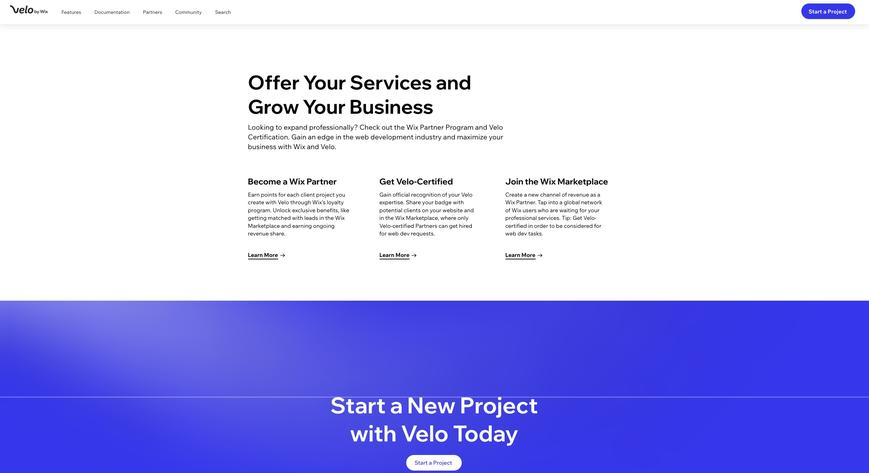 Task type: locate. For each thing, give the bounding box(es) containing it.
1 vertical spatial partner
[[307, 176, 337, 187]]

1 certified from the left
[[393, 222, 414, 229]]

your down recognition
[[422, 199, 434, 206]]

testimonials image
[[0, 0, 870, 18]]

client
[[301, 191, 315, 198]]

with inside start a new project with
[[350, 419, 397, 447]]

wix inside gain official recognition of your velo expertise. share your badge with potential clients on your website and in the wix marketplace, where only velo-certified partners can get hired for web dev requests.
[[395, 215, 405, 222]]

a
[[824, 8, 827, 15], [283, 176, 288, 187], [524, 191, 527, 198], [598, 191, 601, 198], [560, 199, 563, 206], [390, 391, 403, 419], [429, 460, 432, 467]]

share.
[[270, 230, 286, 237]]

3 learn more from the left
[[506, 252, 536, 259]]

get velo-certified
[[380, 176, 453, 187]]

1 horizontal spatial web
[[388, 230, 399, 237]]

1 vertical spatial project
[[460, 391, 538, 419]]

velo inside earn points for each client project you create with velo through wix's loyalty program. unlock exclusive benefits, like getting matched with leads in the wix marketplace and earning ongoing revenue share.
[[278, 199, 289, 206]]

the
[[394, 123, 405, 131], [343, 132, 354, 141], [525, 176, 539, 187], [326, 215, 334, 222], [386, 215, 394, 222]]

learn
[[248, 252, 263, 259], [380, 252, 395, 259], [506, 252, 521, 259]]

2 more from the left
[[396, 252, 410, 259]]

1 horizontal spatial to
[[550, 222, 555, 229]]

2 learn more from the left
[[380, 252, 410, 259]]

to up certification.
[[276, 123, 282, 131]]

and inside gain official recognition of your velo expertise. share your badge with potential clients on your website and in the wix marketplace, where only velo-certified partners can get hired for web dev requests.
[[464, 207, 474, 214]]

certified inside 'create a new channel of revenue as a wix partner. tap into a global network of wix users who are waiting for your professional services. tip: get velo- certified in order to be considered for web dev tasks.'
[[506, 222, 527, 229]]

your up badge
[[449, 191, 460, 198]]

1 horizontal spatial start a project
[[809, 8, 848, 15]]

dev left tasks.
[[518, 230, 527, 237]]

official
[[393, 191, 410, 198]]

0 horizontal spatial marketplace
[[248, 222, 280, 229]]

badge
[[435, 199, 452, 206]]

your right maximize
[[489, 132, 504, 141]]

0 horizontal spatial dev
[[400, 230, 410, 237]]

your
[[489, 132, 504, 141], [449, 191, 460, 198], [422, 199, 434, 206], [430, 207, 442, 214], [588, 207, 600, 214]]

1 horizontal spatial partners
[[416, 222, 438, 229]]

1 horizontal spatial revenue
[[569, 191, 590, 198]]

web down potential
[[388, 230, 399, 237]]

in down professionally?
[[336, 132, 342, 141]]

1 horizontal spatial velo-
[[396, 176, 417, 187]]

loyalty
[[327, 199, 344, 206]]

2 vertical spatial velo-
[[380, 222, 393, 229]]

velo- up considered
[[584, 215, 597, 222]]

partner.
[[517, 199, 537, 206]]

wix down create
[[506, 199, 515, 206]]

0 horizontal spatial start a project
[[415, 460, 452, 467]]

be
[[556, 222, 563, 229]]

your down network on the top right
[[588, 207, 600, 214]]

1 horizontal spatial learn
[[380, 252, 395, 259]]

project inside start a new project with
[[460, 391, 538, 419]]

1 horizontal spatial learn more
[[380, 252, 410, 259]]

2 horizontal spatial project
[[828, 8, 848, 15]]

new
[[529, 191, 539, 198]]

0 horizontal spatial start a project link
[[406, 455, 462, 471]]

dev
[[400, 230, 410, 237], [518, 230, 527, 237]]

0 horizontal spatial learn more link
[[248, 248, 331, 264]]

the down benefits,
[[326, 215, 334, 222]]

0 horizontal spatial get
[[380, 176, 395, 187]]

start a new project with
[[331, 391, 538, 447]]

and
[[436, 70, 472, 94], [476, 123, 488, 131], [444, 132, 456, 141], [307, 142, 319, 151], [464, 207, 474, 214], [281, 222, 291, 229]]

today
[[453, 419, 519, 447]]

unlock
[[273, 207, 291, 214]]

more for a
[[264, 252, 278, 259]]

1 horizontal spatial gain
[[380, 191, 392, 198]]

clients
[[404, 207, 421, 214]]

0 horizontal spatial project
[[434, 460, 452, 467]]

1 vertical spatial gain
[[380, 191, 392, 198]]

learn more
[[248, 252, 278, 259], [380, 252, 410, 259], [506, 252, 536, 259]]

3 learn from the left
[[506, 252, 521, 259]]

3 more from the left
[[522, 252, 536, 259]]

0 horizontal spatial learn
[[248, 252, 263, 259]]

in up tasks.
[[529, 222, 533, 229]]

web down check
[[355, 132, 369, 141]]

0 horizontal spatial gain
[[292, 132, 307, 141]]

of
[[442, 191, 447, 198], [562, 191, 567, 198], [506, 207, 511, 214]]

2 horizontal spatial web
[[506, 230, 517, 237]]

and inside offer your services and grow your business
[[436, 70, 472, 94]]

1 vertical spatial partners
[[416, 222, 438, 229]]

1 vertical spatial start a project
[[415, 460, 452, 467]]

gain down expand
[[292, 132, 307, 141]]

2 horizontal spatial learn
[[506, 252, 521, 259]]

1 dev from the left
[[400, 230, 410, 237]]

0 vertical spatial start a project link
[[802, 3, 856, 19]]

wix up channel
[[541, 176, 556, 187]]

web down professional
[[506, 230, 517, 237]]

slideshow region
[[174, 0, 868, 18]]

0 vertical spatial partner
[[420, 123, 444, 131]]

2 certified from the left
[[506, 222, 527, 229]]

0 vertical spatial revenue
[[569, 191, 590, 198]]

1 vertical spatial revenue
[[248, 230, 269, 237]]

more
[[264, 252, 278, 259], [396, 252, 410, 259], [522, 252, 536, 259]]

requests.
[[411, 230, 435, 237]]

2 horizontal spatial learn more
[[506, 252, 536, 259]]

0 horizontal spatial certified
[[393, 222, 414, 229]]

0 vertical spatial to
[[276, 123, 282, 131]]

the down potential
[[386, 215, 394, 222]]

wix down potential
[[395, 215, 405, 222]]

marketplace up "as"
[[558, 176, 609, 187]]

with
[[278, 142, 292, 151], [266, 199, 277, 206], [453, 199, 464, 206], [292, 215, 303, 222], [350, 419, 397, 447]]

search
[[215, 9, 231, 15]]

velo-
[[396, 176, 417, 187], [584, 215, 597, 222], [380, 222, 393, 229]]

1 vertical spatial start a project link
[[406, 455, 462, 471]]

earning
[[292, 222, 312, 229]]

2 horizontal spatial start
[[809, 8, 823, 15]]

revenue up global
[[569, 191, 590, 198]]

create
[[506, 191, 523, 198]]

hired
[[459, 222, 473, 229]]

0 vertical spatial gain
[[292, 132, 307, 141]]

learn more link down tasks.
[[506, 248, 589, 264]]

1 horizontal spatial partner
[[420, 123, 444, 131]]

1 horizontal spatial marketplace
[[558, 176, 609, 187]]

1 horizontal spatial start
[[415, 460, 428, 467]]

earn
[[248, 191, 260, 198]]

0 vertical spatial velo-
[[396, 176, 417, 187]]

2 horizontal spatial velo-
[[584, 215, 597, 222]]

1 horizontal spatial start a project link
[[802, 3, 856, 19]]

considered
[[564, 222, 593, 229]]

velo
[[489, 123, 503, 131], [462, 191, 473, 198], [278, 199, 289, 206], [401, 419, 449, 447]]

learn more link down the requests.
[[380, 248, 463, 264]]

certified
[[417, 176, 453, 187]]

certified
[[393, 222, 414, 229], [506, 222, 527, 229]]

1 learn from the left
[[248, 252, 263, 259]]

check
[[360, 123, 380, 131]]

you
[[336, 191, 346, 198]]

in down potential
[[380, 215, 384, 222]]

0 horizontal spatial to
[[276, 123, 282, 131]]

1 horizontal spatial get
[[573, 215, 583, 222]]

for down potential
[[380, 230, 387, 237]]

revenue down getting
[[248, 230, 269, 237]]

wix
[[407, 123, 419, 131], [293, 142, 305, 151], [289, 176, 305, 187], [541, 176, 556, 187], [506, 199, 515, 206], [512, 207, 522, 214], [335, 215, 345, 222], [395, 215, 405, 222]]

1 learn more link from the left
[[248, 248, 331, 264]]

0 vertical spatial start
[[809, 8, 823, 15]]

start
[[809, 8, 823, 15], [331, 391, 386, 419], [415, 460, 428, 467]]

project for the bottommost start a project link
[[434, 460, 452, 467]]

looking
[[248, 123, 274, 131]]

for left each
[[279, 191, 286, 198]]

0 vertical spatial start a project
[[809, 8, 848, 15]]

of up global
[[562, 191, 567, 198]]

join
[[506, 176, 524, 187]]

1 horizontal spatial project
[[460, 391, 538, 419]]

2 vertical spatial project
[[434, 460, 452, 467]]

partners
[[143, 9, 162, 15], [416, 222, 438, 229]]

project
[[316, 191, 335, 198]]

web inside gain official recognition of your velo expertise. share your badge with potential clients on your website and in the wix marketplace, where only velo-certified partners can get hired for web dev requests.
[[388, 230, 399, 237]]

0 horizontal spatial start
[[331, 391, 386, 419]]

0 horizontal spatial partners
[[143, 9, 162, 15]]

0 horizontal spatial velo-
[[380, 222, 393, 229]]

partners inside gain official recognition of your velo expertise. share your badge with potential clients on your website and in the wix marketplace, where only velo-certified partners can get hired for web dev requests.
[[416, 222, 438, 229]]

marketplace down getting
[[248, 222, 280, 229]]

with inside "looking to expand professionally? check out the wix partner program and velo certification. gain an edge in the web development industry and maximize your business with wix and velo."
[[278, 142, 292, 151]]

dev left the requests.
[[400, 230, 410, 237]]

1 vertical spatial start
[[331, 391, 386, 419]]

1 horizontal spatial of
[[506, 207, 511, 214]]

0 vertical spatial partners
[[143, 9, 162, 15]]

2 horizontal spatial learn more link
[[506, 248, 589, 264]]

your inside "looking to expand professionally? check out the wix partner program and velo certification. gain an edge in the web development industry and maximize your business with wix and velo."
[[489, 132, 504, 141]]

0 vertical spatial project
[[828, 8, 848, 15]]

partner up industry
[[420, 123, 444, 131]]

get inside 'create a new channel of revenue as a wix partner. tap into a global network of wix users who are waiting for your professional services. tip: get velo- certified in order to be considered for web dev tasks.'
[[573, 215, 583, 222]]

marketplace,
[[406, 215, 440, 222]]

partner inside "looking to expand professionally? check out the wix partner program and velo certification. gain an edge in the web development industry and maximize your business with wix and velo."
[[420, 123, 444, 131]]

1 vertical spatial velo-
[[584, 215, 597, 222]]

1 horizontal spatial dev
[[518, 230, 527, 237]]

learn more for get
[[380, 252, 410, 259]]

gain up expertise.
[[380, 191, 392, 198]]

velo- down potential
[[380, 222, 393, 229]]

exclusive
[[292, 207, 316, 214]]

to
[[276, 123, 282, 131], [550, 222, 555, 229]]

velo- inside 'create a new channel of revenue as a wix partner. tap into a global network of wix users who are waiting for your professional services. tip: get velo- certified in order to be considered for web dev tasks.'
[[584, 215, 597, 222]]

1 learn more from the left
[[248, 252, 278, 259]]

gain inside "looking to expand professionally? check out the wix partner program and velo certification. gain an edge in the web development industry and maximize your business with wix and velo."
[[292, 132, 307, 141]]

to left the be
[[550, 222, 555, 229]]

of up professional
[[506, 207, 511, 214]]

become a wix partner
[[248, 176, 337, 187]]

learn more for join
[[506, 252, 536, 259]]

0 vertical spatial get
[[380, 176, 395, 187]]

of up badge
[[442, 191, 447, 198]]

network
[[582, 199, 603, 206]]

2 vertical spatial start
[[415, 460, 428, 467]]

wix down like
[[335, 215, 345, 222]]

in up ongoing
[[320, 215, 324, 222]]

the up development
[[394, 123, 405, 131]]

0 horizontal spatial partner
[[307, 176, 337, 187]]

1 vertical spatial to
[[550, 222, 555, 229]]

wix down expand
[[293, 142, 305, 151]]

certification.
[[248, 132, 290, 141]]

program
[[446, 123, 474, 131]]

features
[[61, 9, 81, 15]]

3 learn more link from the left
[[506, 248, 589, 264]]

revenue
[[569, 191, 590, 198], [248, 230, 269, 237]]

get up official on the top of page
[[380, 176, 395, 187]]

in inside earn points for each client project you create with velo through wix's loyalty program. unlock exclusive benefits, like getting matched with leads in the wix marketplace and earning ongoing revenue share.
[[320, 215, 324, 222]]

learn more link for the
[[506, 248, 589, 264]]

velo- inside gain official recognition of your velo expertise. share your badge with potential clients on your website and in the wix marketplace, where only velo-certified partners can get hired for web dev requests.
[[380, 222, 393, 229]]

certified down professional
[[506, 222, 527, 229]]

2 learn from the left
[[380, 252, 395, 259]]

leads
[[305, 215, 318, 222]]

1 horizontal spatial learn more link
[[380, 248, 463, 264]]

for right considered
[[595, 222, 602, 229]]

start a project link
[[802, 3, 856, 19], [406, 455, 462, 471]]

0 horizontal spatial more
[[264, 252, 278, 259]]

more for the
[[522, 252, 536, 259]]

1 more from the left
[[264, 252, 278, 259]]

0 horizontal spatial learn more
[[248, 252, 278, 259]]

0 horizontal spatial revenue
[[248, 230, 269, 237]]

velo- up official on the top of page
[[396, 176, 417, 187]]

learn for get velo-certified
[[380, 252, 395, 259]]

2 horizontal spatial more
[[522, 252, 536, 259]]

maximize
[[457, 132, 488, 141]]

1 vertical spatial marketplace
[[248, 222, 280, 229]]

1 horizontal spatial certified
[[506, 222, 527, 229]]

expertise.
[[380, 199, 405, 206]]

wix's
[[312, 199, 326, 206]]

0 horizontal spatial of
[[442, 191, 447, 198]]

your
[[304, 70, 346, 94], [303, 94, 346, 119]]

start inside start a new project with
[[331, 391, 386, 419]]

to inside 'create a new channel of revenue as a wix partner. tap into a global network of wix users who are waiting for your professional services. tip: get velo- certified in order to be considered for web dev tasks.'
[[550, 222, 555, 229]]

1 horizontal spatial more
[[396, 252, 410, 259]]

learn more link down share.
[[248, 248, 331, 264]]

2 learn more link from the left
[[380, 248, 463, 264]]

dev inside 'create a new channel of revenue as a wix partner. tap into a global network of wix users who are waiting for your professional services. tip: get velo- certified in order to be considered for web dev tasks.'
[[518, 230, 527, 237]]

web inside "looking to expand professionally? check out the wix partner program and velo certification. gain an edge in the web development industry and maximize your business with wix and velo."
[[355, 132, 369, 141]]

0 horizontal spatial web
[[355, 132, 369, 141]]

tip:
[[562, 215, 572, 222]]

certified down clients
[[393, 222, 414, 229]]

learn for become a wix partner
[[248, 252, 263, 259]]

partner up project at the top left
[[307, 176, 337, 187]]

more for velo-
[[396, 252, 410, 259]]

get up considered
[[573, 215, 583, 222]]

project
[[828, 8, 848, 15], [460, 391, 538, 419], [434, 460, 452, 467]]

start a project
[[809, 8, 848, 15], [415, 460, 452, 467]]

1 vertical spatial get
[[573, 215, 583, 222]]

2 dev from the left
[[518, 230, 527, 237]]



Task type: vqa. For each thing, say whether or not it's contained in the screenshot.
The Start to the middle
yes



Task type: describe. For each thing, give the bounding box(es) containing it.
a inside start a new project with
[[390, 391, 403, 419]]

join the wix marketplace
[[506, 176, 609, 187]]

learn more link for velo-
[[380, 248, 463, 264]]

professionally?
[[309, 123, 358, 131]]

0 vertical spatial marketplace
[[558, 176, 609, 187]]

2 horizontal spatial of
[[562, 191, 567, 198]]

gain inside gain official recognition of your velo expertise. share your badge with potential clients on your website and in the wix marketplace, where only velo-certified partners can get hired for web dev requests.
[[380, 191, 392, 198]]

velo inside "looking to expand professionally? check out the wix partner program and velo certification. gain an edge in the web development industry and maximize your business with wix and velo."
[[489, 123, 503, 131]]

the inside gain official recognition of your velo expertise. share your badge with potential clients on your website and in the wix marketplace, where only velo-certified partners can get hired for web dev requests.
[[386, 215, 394, 222]]

through
[[291, 199, 311, 206]]

wix up each
[[289, 176, 305, 187]]

can
[[439, 222, 448, 229]]

to inside "looking to expand professionally? check out the wix partner program and velo certification. gain an edge in the web development industry and maximize your business with wix and velo."
[[276, 123, 282, 131]]

where
[[441, 215, 457, 222]]

recognition
[[411, 191, 441, 198]]

for inside earn points for each client project you create with velo through wix's loyalty program. unlock exclusive benefits, like getting matched with leads in the wix marketplace and earning ongoing revenue share.
[[279, 191, 286, 198]]

wix inside earn points for each client project you create with velo through wix's loyalty program. unlock exclusive benefits, like getting matched with leads in the wix marketplace and earning ongoing revenue share.
[[335, 215, 345, 222]]

get
[[449, 222, 458, 229]]

global
[[564, 199, 580, 206]]

for down network on the top right
[[580, 207, 587, 214]]

potential
[[380, 207, 403, 214]]

channel
[[541, 191, 561, 198]]

earn points for each client project you create with velo through wix's loyalty program. unlock exclusive benefits, like getting matched with leads in the wix marketplace and earning ongoing revenue share.
[[248, 191, 350, 237]]

offer
[[248, 70, 300, 94]]

project for start a project link to the top
[[828, 8, 848, 15]]

business
[[248, 142, 277, 151]]

are
[[550, 207, 559, 214]]

share
[[406, 199, 421, 206]]

services
[[350, 70, 432, 94]]

your inside 'create a new channel of revenue as a wix partner. tap into a global network of wix users who are waiting for your professional services. tip: get velo- certified in order to be considered for web dev tasks.'
[[588, 207, 600, 214]]

the inside earn points for each client project you create with velo through wix's loyalty program. unlock exclusive benefits, like getting matched with leads in the wix marketplace and earning ongoing revenue share.
[[326, 215, 334, 222]]

getting
[[248, 215, 267, 222]]

create a new channel of revenue as a wix partner. tap into a global network of wix users who are waiting for your professional services. tip: get velo- certified in order to be considered for web dev tasks.
[[506, 191, 603, 237]]

tap
[[538, 199, 547, 206]]

in inside gain official recognition of your velo expertise. share your badge with potential clients on your website and in the wix marketplace, where only velo-certified partners can get hired for web dev requests.
[[380, 215, 384, 222]]

gain official recognition of your velo expertise. share your badge with potential clients on your website and in the wix marketplace, where only velo-certified partners can get hired for web dev requests.
[[380, 191, 474, 237]]

your right 'on'
[[430, 207, 442, 214]]

of inside gain official recognition of your velo expertise. share your badge with potential clients on your website and in the wix marketplace, where only velo-certified partners can get hired for web dev requests.
[[442, 191, 447, 198]]

velo.
[[321, 142, 337, 151]]

each
[[287, 191, 300, 198]]

start a project for the bottommost start a project link
[[415, 460, 452, 467]]

services.
[[539, 215, 561, 222]]

marketplace inside earn points for each client project you create with velo through wix's loyalty program. unlock exclusive benefits, like getting matched with leads in the wix marketplace and earning ongoing revenue share.
[[248, 222, 280, 229]]

dev inside gain official recognition of your velo expertise. share your badge with potential clients on your website and in the wix marketplace, where only velo-certified partners can get hired for web dev requests.
[[400, 230, 410, 237]]

waiting
[[560, 207, 579, 214]]

search link
[[210, 3, 239, 21]]

in inside "looking to expand professionally? check out the wix partner program and velo certification. gain an edge in the web development industry and maximize your business with wix and velo."
[[336, 132, 342, 141]]

revenue inside earn points for each client project you create with velo through wix's loyalty program. unlock exclusive benefits, like getting matched with leads in the wix marketplace and earning ongoing revenue share.
[[248, 230, 269, 237]]

web inside 'create a new channel of revenue as a wix partner. tap into a global network of wix users who are waiting for your professional services. tip: get velo- certified in order to be considered for web dev tasks.'
[[506, 230, 517, 237]]

and inside earn points for each client project you create with velo through wix's loyalty program. unlock exclusive benefits, like getting matched with leads in the wix marketplace and earning ongoing revenue share.
[[281, 222, 291, 229]]

create
[[248, 199, 264, 206]]

as
[[591, 191, 597, 198]]

community
[[175, 9, 202, 15]]

order
[[534, 222, 549, 229]]

looking to expand professionally? check out the wix partner program and velo certification. gain an edge in the web development industry and maximize your business with wix and velo.
[[248, 123, 504, 151]]

grow
[[248, 94, 299, 119]]

like
[[341, 207, 350, 214]]

on
[[422, 207, 429, 214]]

the up new at the top of the page
[[525, 176, 539, 187]]

velo inside gain official recognition of your velo expertise. share your badge with potential clients on your website and in the wix marketplace, where only velo-certified partners can get hired for web dev requests.
[[462, 191, 473, 198]]

learn more for become
[[248, 252, 278, 259]]

who
[[538, 207, 549, 214]]

new
[[407, 391, 456, 419]]

ongoing
[[313, 222, 335, 229]]

business
[[350, 94, 434, 119]]

certified inside gain official recognition of your velo expertise. share your badge with potential clients on your website and in the wix marketplace, where only velo-certified partners can get hired for web dev requests.
[[393, 222, 414, 229]]

documentation
[[94, 9, 130, 15]]

for inside gain official recognition of your velo expertise. share your badge with potential clients on your website and in the wix marketplace, where only velo-certified partners can get hired for web dev requests.
[[380, 230, 387, 237]]

in inside 'create a new channel of revenue as a wix partner. tap into a global network of wix users who are waiting for your professional services. tip: get velo- certified in order to be considered for web dev tasks.'
[[529, 222, 533, 229]]

website
[[443, 207, 463, 214]]

users
[[523, 207, 537, 214]]

tasks.
[[529, 230, 544, 237]]

start a project for start a project link to the top
[[809, 8, 848, 15]]

the down professionally?
[[343, 132, 354, 141]]

learn for join the wix marketplace
[[506, 252, 521, 259]]

development
[[371, 132, 414, 141]]

become
[[248, 176, 281, 187]]

professional
[[506, 215, 537, 222]]

velo today
[[401, 419, 519, 447]]

offer your services and grow your business
[[248, 70, 472, 119]]

benefits,
[[317, 207, 340, 214]]

wix up professional
[[512, 207, 522, 214]]

points
[[261, 191, 277, 198]]

into
[[549, 199, 559, 206]]

revenue inside 'create a new channel of revenue as a wix partner. tap into a global network of wix users who are waiting for your professional services. tip: get velo- certified in order to be considered for web dev tasks.'
[[569, 191, 590, 198]]

matched
[[268, 215, 291, 222]]

an
[[308, 132, 316, 141]]

only
[[458, 215, 469, 222]]

learn more link for a
[[248, 248, 331, 264]]

out
[[382, 123, 393, 131]]

edge
[[318, 132, 334, 141]]

wix up industry
[[407, 123, 419, 131]]

industry
[[415, 132, 442, 141]]

program.
[[248, 207, 272, 214]]

expand
[[284, 123, 308, 131]]

with inside gain official recognition of your velo expertise. share your badge with potential clients on your website and in the wix marketplace, where only velo-certified partners can get hired for web dev requests.
[[453, 199, 464, 206]]



